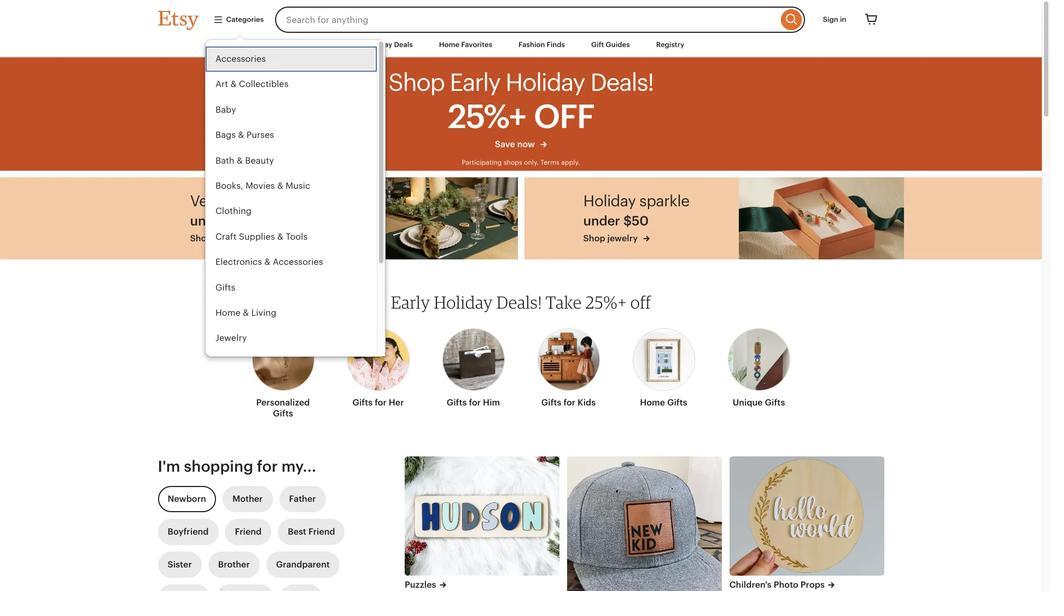 Task type: locate. For each thing, give the bounding box(es) containing it.
& inside art & collectibles link
[[230, 79, 236, 89]]

purses
[[246, 130, 274, 140]]

1 vertical spatial home
[[215, 308, 240, 318]]

for left 'her'
[[375, 398, 387, 408]]

& inside the home & living link
[[243, 308, 249, 318]]

& right bath
[[237, 155, 243, 166]]

0 horizontal spatial decor
[[214, 233, 239, 244]]

jewelry
[[608, 233, 638, 244]]

&
[[230, 79, 236, 89], [238, 130, 244, 140], [237, 155, 243, 166], [277, 181, 283, 191], [277, 231, 283, 242], [264, 257, 270, 267], [243, 308, 249, 318], [242, 358, 248, 369]]

early holiday deals! take 25%+ off
[[391, 292, 652, 313]]

& left music
[[277, 181, 283, 191]]

friend right best at the bottom left
[[309, 527, 335, 537]]

decor up electronics
[[214, 233, 239, 244]]

early inside shop early holiday deals! 25%+ off save now
[[450, 69, 501, 96]]

menu bar
[[138, 33, 905, 58]]

1 vertical spatial accessories
[[273, 257, 323, 267]]

electronics
[[215, 257, 262, 267]]

0 vertical spatial early
[[450, 69, 501, 96]]

for left him
[[469, 398, 481, 408]]

supplies down jewelry link
[[274, 358, 310, 369]]

personalized
[[256, 398, 310, 408]]

& inside bags & purses link
[[238, 130, 244, 140]]

0 horizontal spatial accessories
[[215, 54, 266, 64]]

children's
[[730, 580, 772, 590]]

0 horizontal spatial early
[[391, 292, 431, 313]]

friend
[[235, 527, 262, 537], [309, 527, 335, 537]]

kids
[[578, 398, 596, 408]]

1 horizontal spatial friend
[[309, 527, 335, 537]]

terms apply.
[[541, 159, 581, 167]]

& for accessories
[[264, 257, 270, 267]]

under $50 inside very merry decor under $50 shop decor
[[190, 213, 256, 228]]

1 horizontal spatial accessories
[[273, 257, 323, 267]]

0 vertical spatial holiday
[[584, 192, 636, 210]]

0 horizontal spatial under $50
[[190, 213, 256, 228]]

& inside craft supplies & tools link
[[277, 231, 283, 242]]

craft supplies & tools
[[215, 231, 308, 242]]

& for purses
[[238, 130, 244, 140]]

favorites
[[462, 41, 493, 49]]

unique gifts
[[733, 398, 786, 408]]

supplies
[[239, 231, 275, 242], [274, 358, 310, 369]]

home gifts link
[[633, 322, 695, 413]]

& inside books, movies & music link
[[277, 181, 283, 191]]

friend down the mother
[[235, 527, 262, 537]]

& right bags at the left top
[[238, 130, 244, 140]]

0 horizontal spatial holiday
[[434, 292, 493, 313]]

brother
[[218, 560, 250, 570]]

props
[[801, 580, 825, 590]]

under $50 up jewelry
[[584, 213, 649, 228]]

2 horizontal spatial home
[[641, 398, 666, 408]]

home inside menu bar
[[439, 41, 460, 49]]

home for home & living
[[215, 308, 240, 318]]

home inside menu
[[215, 308, 240, 318]]

& inside the paper & party supplies link
[[242, 358, 248, 369]]

under $50
[[190, 213, 256, 228], [584, 213, 649, 228]]

shop
[[389, 69, 445, 96], [190, 233, 212, 244], [584, 233, 606, 244]]

art & collectibles
[[215, 79, 289, 89]]

under $50 inside holiday sparkle under $50 shop jewelry
[[584, 213, 649, 228]]

supplies inside the paper & party supplies link
[[274, 358, 310, 369]]

living
[[251, 308, 276, 318]]

1 horizontal spatial holiday
[[584, 192, 636, 210]]

only.
[[524, 159, 539, 167]]

home & living
[[215, 308, 276, 318]]

wooden birth announcement plaque &quot;hello world&quot; matte white acrylic image
[[730, 457, 885, 576]]

1 vertical spatial early
[[391, 292, 431, 313]]

categories
[[226, 15, 264, 23]]

0 vertical spatial home
[[439, 41, 460, 49]]

1 vertical spatial supplies
[[274, 358, 310, 369]]

2 under $50 from the left
[[584, 213, 649, 228]]

best friend
[[288, 527, 335, 537]]

gifts for kids
[[542, 398, 596, 408]]

none search field inside 'banner'
[[275, 7, 806, 33]]

unique
[[733, 398, 763, 408]]

menu inside 'banner'
[[205, 39, 386, 377]]

1 horizontal spatial under $50
[[584, 213, 649, 228]]

jewelry
[[215, 333, 247, 343]]

accessories down tools
[[273, 257, 323, 267]]

decor
[[270, 192, 311, 210], [214, 233, 239, 244]]

& inside bath & beauty 'link'
[[237, 155, 243, 166]]

shop inside shop early holiday deals! 25%+ off save now
[[389, 69, 445, 96]]

& inside electronics & accessories link
[[264, 257, 270, 267]]

categories button
[[205, 10, 272, 30]]

books, movies & music
[[215, 181, 310, 191]]

shop jewelry link
[[584, 233, 690, 245]]

books, movies & music link
[[206, 174, 377, 199]]

sign in
[[824, 15, 847, 23]]

1 horizontal spatial shop
[[389, 69, 445, 96]]

0 vertical spatial decor
[[270, 192, 311, 210]]

home for home gifts
[[641, 398, 666, 408]]

party
[[250, 358, 272, 369]]

electronics & accessories link
[[206, 250, 377, 275]]

& right art
[[230, 79, 236, 89]]

1 horizontal spatial early
[[450, 69, 501, 96]]

craft
[[215, 231, 236, 242]]

gift guides
[[592, 41, 630, 49]]

0 vertical spatial supplies
[[239, 231, 275, 242]]

bath & beauty link
[[206, 148, 377, 174]]

0 horizontal spatial shop
[[190, 233, 212, 244]]

decor down music
[[270, 192, 311, 210]]

best
[[288, 527, 307, 537]]

accessories up 'art & collectibles'
[[215, 54, 266, 64]]

1 horizontal spatial decor
[[270, 192, 311, 210]]

& left living
[[243, 308, 249, 318]]

0 horizontal spatial friend
[[235, 527, 262, 537]]

under $50 up craft
[[190, 213, 256, 228]]

for inside "link"
[[469, 398, 481, 408]]

sign
[[824, 15, 839, 23]]

take
[[546, 292, 582, 313]]

menu bar containing home favorites
[[138, 33, 905, 58]]

bags & purses link
[[206, 123, 377, 148]]

home for home favorites
[[439, 41, 460, 49]]

& down craft supplies & tools
[[264, 257, 270, 267]]

home
[[439, 41, 460, 49], [215, 308, 240, 318], [641, 398, 666, 408]]

now
[[518, 139, 535, 149]]

supplies up the electronics & accessories
[[239, 231, 275, 242]]

gifts for her
[[353, 398, 404, 408]]

0 horizontal spatial home
[[215, 308, 240, 318]]

2 horizontal spatial shop
[[584, 233, 606, 244]]

newborn
[[168, 494, 206, 504]]

save now link
[[389, 138, 654, 156]]

tools
[[286, 231, 308, 242]]

None search field
[[275, 7, 806, 33]]

puzzles
[[405, 580, 437, 590]]

& left party
[[242, 358, 248, 369]]

home gifts
[[641, 398, 688, 408]]

banner
[[138, 0, 905, 377]]

craft supplies & tools link
[[206, 224, 377, 250]]

2 vertical spatial home
[[641, 398, 666, 408]]

holiday sparkle under $50 shop jewelry
[[584, 192, 690, 244]]

gifts
[[215, 282, 235, 293], [353, 398, 373, 408], [447, 398, 467, 408], [542, 398, 562, 408], [668, 398, 688, 408], [766, 398, 786, 408], [273, 408, 293, 419]]

1 horizontal spatial home
[[439, 41, 460, 49]]

early
[[450, 69, 501, 96], [391, 292, 431, 313]]

my...
[[282, 458, 316, 475]]

personalized name puzzle christmas gift for kids, wooden name puzzle, personalized gift for boy, baby&#39;s first, wooden toy, puzzle for boys image
[[405, 457, 560, 576]]

1 under $50 from the left
[[190, 213, 256, 228]]

1 vertical spatial holiday
[[434, 292, 493, 313]]

collectibles
[[239, 79, 289, 89]]

a festive christmas table setting featuring two green table runners shown with glassware, serveware, and a candle centerpiece. image
[[353, 177, 518, 260]]

for left kids
[[564, 398, 576, 408]]

photo
[[774, 580, 799, 590]]

menu containing accessories
[[205, 39, 386, 377]]

children's photo props
[[730, 580, 825, 590]]

menu
[[205, 39, 386, 377]]

& left tools
[[277, 231, 283, 242]]

participating
[[462, 159, 502, 167]]



Task type: describe. For each thing, give the bounding box(es) containing it.
shop decor link
[[190, 233, 311, 245]]

supplies inside craft supplies & tools link
[[239, 231, 275, 242]]

home favorites link
[[431, 35, 501, 55]]

clothing link
[[206, 199, 377, 224]]

gift
[[592, 41, 605, 49]]

registry link
[[648, 35, 693, 55]]

i'm shopping for my...
[[158, 458, 316, 475]]

shop inside holiday sparkle under $50 shop jewelry
[[584, 233, 606, 244]]

grandparent
[[276, 560, 330, 570]]

save
[[495, 139, 516, 149]]

for for him
[[469, 398, 481, 408]]

1 friend from the left
[[235, 527, 262, 537]]

for for kids
[[564, 398, 576, 408]]

very
[[190, 192, 221, 210]]

accessories link
[[206, 47, 377, 72]]

personalized gifts link
[[252, 322, 314, 424]]

mother
[[233, 494, 263, 504]]

& for collectibles
[[230, 79, 236, 89]]

gift guides link
[[584, 35, 639, 55]]

children's photo props link
[[730, 579, 885, 591]]

for for her
[[375, 398, 387, 408]]

& for party
[[242, 358, 248, 369]]

off
[[631, 292, 652, 313]]

gifts for her link
[[347, 322, 410, 413]]

her
[[389, 398, 404, 408]]

very merry decor under $50 shop decor
[[190, 192, 311, 244]]

home favorites
[[439, 41, 493, 49]]

bags & purses
[[215, 130, 274, 140]]

sign in button
[[815, 10, 855, 30]]

1 vertical spatial decor
[[214, 233, 239, 244]]

25%+
[[586, 292, 627, 313]]

fashion
[[519, 41, 545, 49]]

shopping
[[184, 458, 253, 475]]

2 friend from the left
[[309, 527, 335, 537]]

Search for anything text field
[[275, 7, 779, 33]]

a colorful charm choker statement necklace featuring six beads on a dainty gold chain shown in an open gift box. image
[[739, 177, 905, 260]]

clothing
[[215, 206, 251, 216]]

bath
[[215, 155, 234, 166]]

baby kids hat snapback, new kid toddler youth adult cap, first day school, back to school, new baby pregnancy announcement, pregnancy reveal image
[[568, 457, 722, 591]]

bath & beauty
[[215, 155, 274, 166]]

bags
[[215, 130, 236, 140]]

jewelry link
[[206, 326, 377, 351]]

shops
[[504, 159, 523, 167]]

beauty
[[245, 155, 274, 166]]

art
[[215, 79, 228, 89]]

merry
[[225, 192, 266, 210]]

& for living
[[243, 308, 249, 318]]

electronics & accessories
[[215, 257, 323, 267]]

guides
[[606, 41, 630, 49]]

unique gifts link
[[728, 322, 791, 413]]

baby
[[215, 104, 236, 115]]

books,
[[215, 181, 243, 191]]

fashion finds
[[519, 41, 565, 49]]

paper & party supplies link
[[206, 351, 377, 377]]

0 vertical spatial accessories
[[215, 54, 266, 64]]

holiday inside holiday sparkle under $50 shop jewelry
[[584, 192, 636, 210]]

puzzles link
[[405, 579, 560, 591]]

music
[[286, 181, 310, 191]]

shop early holiday deals! 25%+ off save now
[[389, 69, 654, 149]]

& for beauty
[[237, 155, 243, 166]]

participating shops only. terms apply.
[[462, 159, 581, 167]]

art & collectibles link
[[206, 72, 377, 97]]

sister
[[168, 560, 192, 570]]

gifts for him link
[[443, 322, 505, 413]]

banner containing accessories
[[138, 0, 905, 377]]

fashion finds link
[[511, 35, 574, 55]]

gifts inside menu
[[215, 282, 235, 293]]

personalized gifts
[[256, 398, 310, 419]]

paper & party supplies
[[215, 358, 310, 369]]

movies
[[245, 181, 275, 191]]

25%+ off
[[448, 98, 595, 135]]

paper
[[215, 358, 239, 369]]

gifts inside "link"
[[447, 398, 467, 408]]

in
[[841, 15, 847, 23]]

i'm
[[158, 458, 180, 475]]

for left the my...
[[257, 458, 278, 475]]

finds
[[547, 41, 565, 49]]

him
[[483, 398, 500, 408]]

shop inside very merry decor under $50 shop decor
[[190, 233, 212, 244]]

registry
[[657, 41, 685, 49]]

gifts for him
[[447, 398, 500, 408]]

father
[[289, 494, 316, 504]]

home & living link
[[206, 301, 377, 326]]

gifts inside personalized gifts
[[273, 408, 293, 419]]

deals!
[[497, 292, 542, 313]]



Task type: vqa. For each thing, say whether or not it's contained in the screenshot.
topmost Holiday
yes



